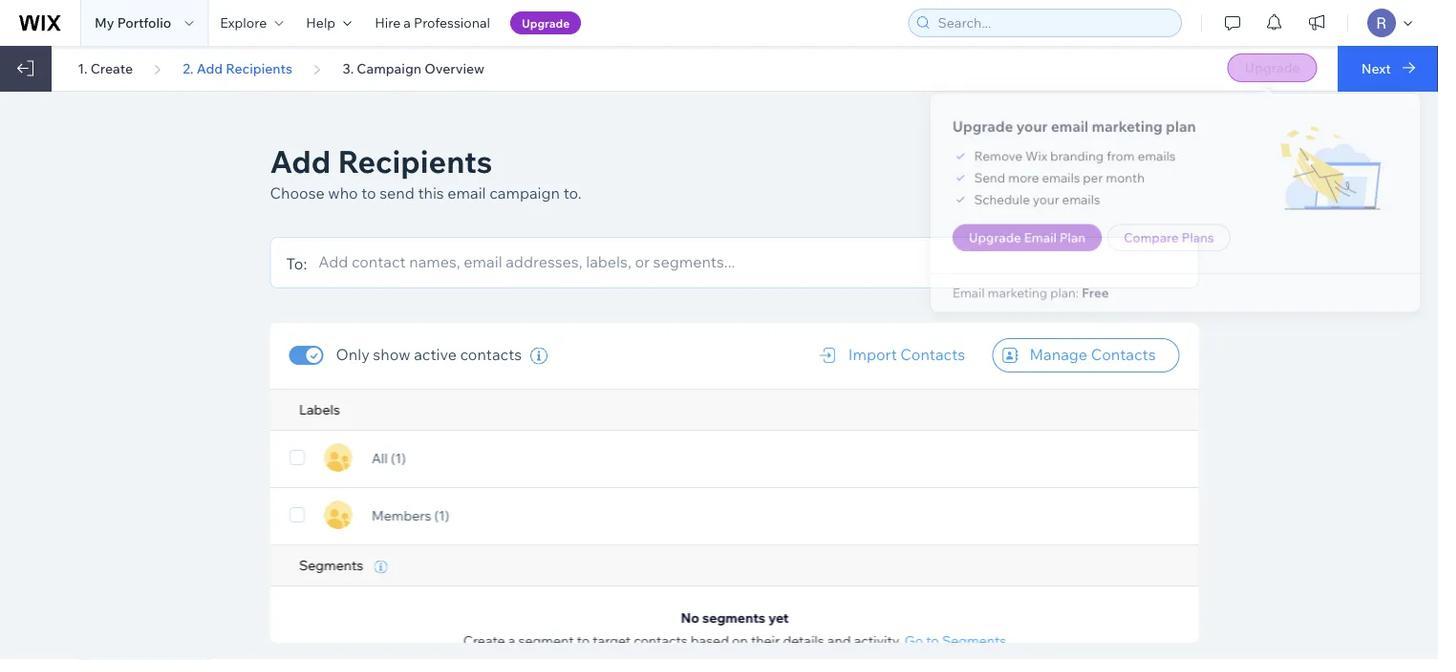 Task type: vqa. For each thing, say whether or not it's contained in the screenshot.
security
no



Task type: locate. For each thing, give the bounding box(es) containing it.
0 vertical spatial your
[[1025, 122, 1054, 139]]

create
[[91, 60, 133, 76], [463, 633, 505, 650]]

month
[[1110, 171, 1146, 186]]

add recipients choose who to send this email campaign to.
[[270, 142, 582, 203]]

who
[[328, 184, 358, 203]]

1 horizontal spatial add
[[270, 142, 331, 181]]

next button
[[1338, 46, 1438, 92]]

2. add recipients link
[[183, 60, 293, 77]]

(1) for all (1)
[[390, 449, 405, 466]]

1 horizontal spatial create
[[463, 633, 505, 650]]

1 horizontal spatial a
[[508, 633, 515, 650]]

0 horizontal spatial create
[[91, 60, 133, 76]]

1 horizontal spatial recipients
[[338, 142, 493, 181]]

0 horizontal spatial (1)
[[390, 449, 405, 466]]

contacts inside no segments yet create a segment to target contacts based on their details and activity. go to segments
[[633, 633, 687, 650]]

to inside add recipients choose who to send this email campaign to.
[[362, 184, 376, 203]]

1 horizontal spatial (1)
[[434, 507, 449, 524]]

branding
[[1057, 151, 1108, 166]]

from
[[1110, 151, 1137, 166]]

email up remove wix branding from emails
[[1058, 122, 1093, 139]]

my
[[95, 14, 114, 31]]

1 vertical spatial emails
[[1049, 171, 1085, 186]]

0 vertical spatial segments
[[299, 557, 366, 574]]

0 horizontal spatial email
[[964, 281, 995, 296]]

0 horizontal spatial add
[[197, 60, 223, 76]]

emails down per
[[1068, 192, 1104, 207]]

0 horizontal spatial marketing
[[997, 281, 1054, 296]]

recipients
[[226, 60, 293, 76], [338, 142, 493, 181]]

emails down remove wix branding from emails
[[1049, 171, 1085, 186]]

1 horizontal spatial to
[[576, 633, 589, 650]]

1. create
[[78, 60, 133, 76]]

add
[[197, 60, 223, 76], [270, 142, 331, 181]]

show
[[373, 345, 411, 364]]

upgrade button
[[510, 11, 581, 34], [1228, 54, 1318, 82]]

0 vertical spatial add
[[197, 60, 223, 76]]

0 vertical spatial create
[[91, 60, 133, 76]]

this
[[418, 184, 444, 203]]

your up wix
[[1025, 122, 1054, 139]]

upgrade
[[522, 16, 570, 30], [1245, 59, 1300, 76], [964, 122, 1022, 139], [979, 228, 1029, 243]]

send
[[985, 171, 1014, 186]]

1 vertical spatial add
[[270, 142, 331, 181]]

explore
[[220, 14, 267, 31]]

1 vertical spatial segments
[[942, 633, 1006, 650]]

email inside add recipients choose who to send this email campaign to.
[[448, 184, 486, 203]]

1 vertical spatial (1)
[[434, 507, 449, 524]]

0 horizontal spatial upgrade button
[[510, 11, 581, 34]]

plan
[[1066, 228, 1090, 243]]

add right 2.
[[197, 60, 223, 76]]

0 vertical spatial (1)
[[390, 449, 405, 466]]

2 vertical spatial emails
[[1068, 192, 1104, 207]]

plan
[[1167, 122, 1195, 139]]

Add contact names, email addresses, labels, or segments... text field
[[319, 248, 1189, 276]]

marketing up the from
[[1096, 122, 1164, 139]]

emails right the from
[[1140, 151, 1176, 166]]

create left segment
[[463, 633, 505, 650]]

(1) for members (1)
[[434, 507, 449, 524]]

emails
[[1140, 151, 1176, 166], [1049, 171, 1085, 186], [1068, 192, 1104, 207]]

a
[[404, 14, 411, 31], [508, 633, 515, 650]]

contacts
[[901, 345, 965, 364], [1091, 345, 1156, 364]]

1 vertical spatial contacts
[[633, 633, 687, 650]]

a left segment
[[508, 633, 515, 650]]

1 vertical spatial email
[[964, 281, 995, 296]]

to right "who"
[[362, 184, 376, 203]]

1 vertical spatial upgrade button
[[1228, 54, 1318, 82]]

import
[[849, 345, 897, 364]]

to
[[362, 184, 376, 203], [576, 633, 589, 650], [926, 633, 939, 650]]

0 vertical spatial a
[[404, 14, 411, 31]]

email
[[1058, 122, 1093, 139], [448, 184, 486, 203]]

your for emails
[[1040, 192, 1065, 207]]

0 vertical spatial email
[[1032, 228, 1063, 243]]

0 horizontal spatial to
[[362, 184, 376, 203]]

no
[[681, 610, 699, 627]]

2. add recipients
[[183, 60, 293, 76]]

portfolio
[[117, 14, 171, 31]]

to left target on the left bottom
[[576, 633, 589, 650]]

0 vertical spatial marketing
[[1096, 122, 1164, 139]]

0 horizontal spatial contacts
[[901, 345, 965, 364]]

(1) right all
[[390, 449, 405, 466]]

1 vertical spatial email
[[448, 184, 486, 203]]

0 horizontal spatial a
[[404, 14, 411, 31]]

(1)
[[390, 449, 405, 466], [434, 507, 449, 524]]

contacts
[[460, 345, 522, 364], [633, 633, 687, 650]]

2 contacts from the left
[[1091, 345, 1156, 364]]

per
[[1088, 171, 1107, 186]]

recipients down explore
[[226, 60, 293, 76]]

my portfolio
[[95, 14, 171, 31]]

0 horizontal spatial email
[[448, 184, 486, 203]]

1 vertical spatial create
[[463, 633, 505, 650]]

create right 1.
[[91, 60, 133, 76]]

email inside button
[[1032, 228, 1063, 243]]

your
[[1025, 122, 1054, 139], [1040, 192, 1065, 207]]

to right the go
[[926, 633, 939, 650]]

email left plan
[[1032, 228, 1063, 243]]

on
[[732, 633, 748, 650]]

recipients up the this at the top of page
[[338, 142, 493, 181]]

your down send more emails per month
[[1040, 192, 1065, 207]]

1 horizontal spatial segments
[[942, 633, 1006, 650]]

members (1)
[[371, 507, 452, 524]]

contacts right active
[[460, 345, 522, 364]]

(1) right members at the bottom
[[434, 507, 449, 524]]

yet
[[768, 610, 788, 627]]

1 vertical spatial marketing
[[997, 281, 1054, 296]]

contacts down no
[[633, 633, 687, 650]]

3. campaign overview link
[[343, 60, 485, 77]]

contacts right manage
[[1091, 345, 1156, 364]]

upgrade your email marketing plan
[[964, 122, 1195, 139]]

1 horizontal spatial email
[[1058, 122, 1093, 139]]

email right the this at the top of page
[[448, 184, 486, 203]]

members
[[371, 507, 431, 524]]

contacts for manage contacts
[[1091, 345, 1156, 364]]

marketing
[[1096, 122, 1164, 139], [997, 281, 1054, 296]]

0 vertical spatial emails
[[1140, 151, 1176, 166]]

upgrade email plan button
[[964, 223, 1106, 249]]

1 horizontal spatial marketing
[[1096, 122, 1164, 139]]

add up choose
[[270, 142, 331, 181]]

1 horizontal spatial email
[[1032, 228, 1063, 243]]

1 vertical spatial a
[[508, 633, 515, 650]]

1 vertical spatial your
[[1040, 192, 1065, 207]]

1 contacts from the left
[[901, 345, 965, 364]]

0 vertical spatial email
[[1058, 122, 1093, 139]]

1 vertical spatial recipients
[[338, 142, 493, 181]]

email down the upgrade email plan button
[[964, 281, 995, 296]]

Search... field
[[932, 10, 1176, 36]]

segments
[[299, 557, 366, 574], [942, 633, 1006, 650]]

0 horizontal spatial segments
[[299, 557, 366, 574]]

emails for schedule your emails
[[1068, 192, 1104, 207]]

all (1)
[[371, 449, 408, 466]]

2.
[[183, 60, 194, 76]]

labels
[[299, 401, 340, 418]]

schedule your emails
[[985, 192, 1104, 207]]

1 horizontal spatial upgrade button
[[1228, 54, 1318, 82]]

1 horizontal spatial contacts
[[1091, 345, 1156, 364]]

a right hire
[[404, 14, 411, 31]]

0 vertical spatial contacts
[[460, 345, 522, 364]]

target
[[592, 633, 630, 650]]

hire
[[375, 14, 401, 31]]

marketing left 'plan:'
[[997, 281, 1054, 296]]

0 horizontal spatial recipients
[[226, 60, 293, 76]]

contacts right import
[[901, 345, 965, 364]]

segment
[[518, 633, 573, 650]]

1 horizontal spatial contacts
[[633, 633, 687, 650]]

0 vertical spatial recipients
[[226, 60, 293, 76]]

email
[[1032, 228, 1063, 243], [964, 281, 995, 296]]



Task type: describe. For each thing, give the bounding box(es) containing it.
segments inside no segments yet create a segment to target contacts based on their details and activity. go to segments
[[942, 633, 1006, 650]]

go
[[904, 633, 923, 650]]

only show active contacts
[[336, 345, 522, 364]]

no segments yet create a segment to target contacts based on their details and activity. go to segments
[[463, 610, 1006, 650]]

recipients inside add recipients choose who to send this email campaign to.
[[338, 142, 493, 181]]

manage contacts
[[1030, 345, 1156, 364]]

schedule
[[985, 192, 1038, 207]]

plan:
[[1057, 281, 1084, 296]]

0 vertical spatial upgrade button
[[510, 11, 581, 34]]

send
[[380, 184, 415, 203]]

active
[[414, 345, 457, 364]]

overview
[[425, 60, 485, 76]]

add inside add recipients choose who to send this email campaign to.
[[270, 142, 331, 181]]

help
[[306, 14, 336, 31]]

contacts for import contacts
[[901, 345, 965, 364]]

2 horizontal spatial to
[[926, 633, 939, 650]]

create inside no segments yet create a segment to target contacts based on their details and activity. go to segments
[[463, 633, 505, 650]]

a inside no segments yet create a segment to target contacts based on their details and activity. go to segments
[[508, 633, 515, 650]]

1. create link
[[78, 60, 133, 77]]

email marketing plan: free
[[964, 281, 1112, 296]]

0 horizontal spatial contacts
[[460, 345, 522, 364]]

import contacts
[[849, 345, 965, 364]]

professional
[[414, 14, 490, 31]]

details
[[783, 633, 824, 650]]

free
[[1087, 281, 1112, 296]]

wix
[[1033, 151, 1054, 166]]

manage contacts link
[[992, 338, 1180, 373]]

remove wix branding from emails
[[985, 151, 1176, 166]]

upgrade email plan
[[979, 228, 1090, 243]]

campaign
[[357, 60, 422, 76]]

hire a professional link
[[363, 0, 502, 46]]

manage
[[1030, 345, 1088, 364]]

compare plans
[[1127, 228, 1212, 243]]

to.
[[564, 184, 582, 203]]

next
[[1362, 60, 1391, 76]]

import contacts link
[[809, 338, 989, 373]]

campaign
[[490, 184, 560, 203]]

their
[[751, 633, 780, 650]]

send more emails per month
[[985, 171, 1146, 186]]

compare
[[1127, 228, 1179, 243]]

only
[[336, 345, 370, 364]]

your for email
[[1025, 122, 1054, 139]]

a inside "link"
[[404, 14, 411, 31]]

plans
[[1182, 228, 1212, 243]]

3.
[[343, 60, 354, 76]]

help button
[[295, 0, 363, 46]]

based
[[690, 633, 729, 650]]

3. campaign overview
[[343, 60, 485, 76]]

all
[[371, 449, 387, 466]]

and
[[827, 633, 851, 650]]

1.
[[78, 60, 88, 76]]

emails for send more emails per month
[[1049, 171, 1085, 186]]

choose
[[270, 184, 325, 203]]

more
[[1017, 171, 1046, 186]]

activity.
[[854, 633, 901, 650]]

upgrade inside button
[[979, 228, 1029, 243]]

hire a professional
[[375, 14, 490, 31]]

segments
[[702, 610, 765, 627]]

compare plans button
[[1111, 223, 1228, 249]]

remove
[[985, 151, 1031, 166]]

to:
[[286, 254, 307, 273]]



